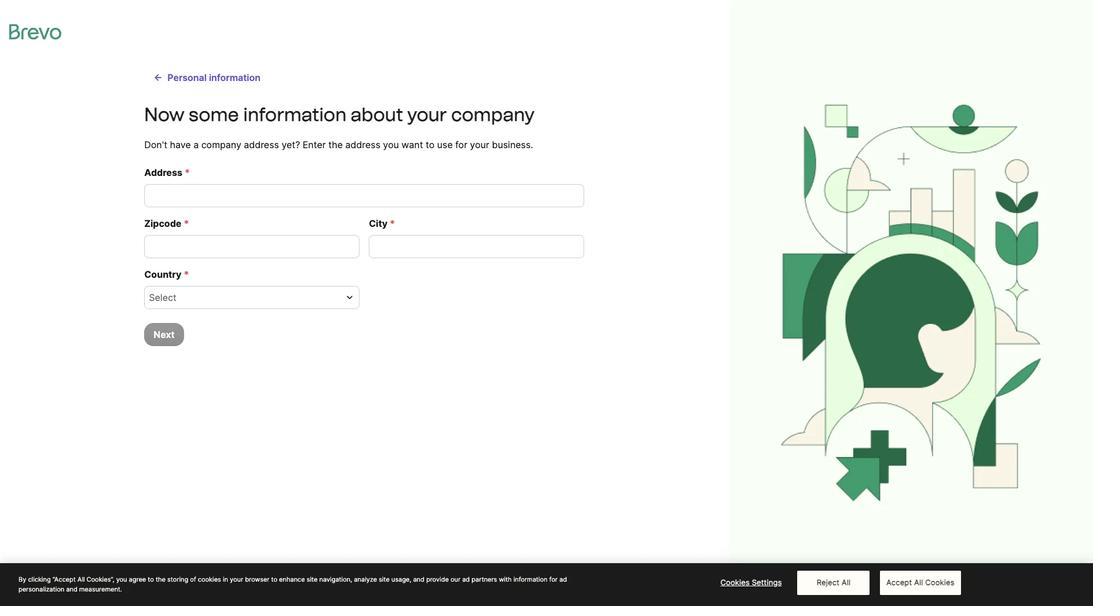 Task type: locate. For each thing, give the bounding box(es) containing it.
0 vertical spatial your
[[408, 104, 447, 126]]

2 ad from the left
[[560, 576, 567, 584]]

your
[[408, 104, 447, 126], [470, 139, 490, 151], [230, 576, 243, 584]]

you left agree
[[116, 576, 127, 584]]

1 site from the left
[[307, 576, 318, 584]]

all right 'reject'
[[842, 578, 851, 587]]

our
[[451, 576, 461, 584]]

* for city *
[[390, 218, 395, 229]]

None text field
[[144, 184, 585, 207], [144, 235, 360, 258], [369, 235, 585, 258], [144, 184, 585, 207], [144, 235, 360, 258], [369, 235, 585, 258]]

next button
[[144, 323, 184, 346]]

2 horizontal spatial all
[[915, 578, 924, 587]]

* right city
[[390, 218, 395, 229]]

site right "enhance"
[[307, 576, 318, 584]]

zipcode
[[144, 218, 182, 229]]

0 horizontal spatial cookies
[[721, 578, 750, 587]]

address left yet?
[[244, 139, 279, 151]]

1 horizontal spatial site
[[379, 576, 390, 584]]

0 horizontal spatial address
[[244, 139, 279, 151]]

all for reject all
[[842, 578, 851, 587]]

* right country
[[184, 269, 189, 280]]

you
[[383, 139, 399, 151], [116, 576, 127, 584]]

0 horizontal spatial the
[[156, 576, 166, 584]]

for
[[456, 139, 468, 151], [550, 576, 558, 584]]

enter
[[303, 139, 326, 151]]

2 site from the left
[[379, 576, 390, 584]]

your left business.
[[470, 139, 490, 151]]

city
[[369, 218, 388, 229]]

some
[[189, 104, 239, 126]]

the left storing
[[156, 576, 166, 584]]

browser
[[245, 576, 270, 584]]

None field
[[149, 291, 341, 305]]

all right accept
[[915, 578, 924, 587]]

1 horizontal spatial you
[[383, 139, 399, 151]]

1 horizontal spatial address
[[346, 139, 381, 151]]

* for address *
[[185, 167, 190, 178]]

* right address
[[185, 167, 190, 178]]

0 horizontal spatial ad
[[463, 576, 470, 584]]

your right 'in'
[[230, 576, 243, 584]]

2 vertical spatial your
[[230, 576, 243, 584]]

all
[[77, 576, 85, 584], [842, 578, 851, 587], [915, 578, 924, 587]]

0 horizontal spatial and
[[66, 585, 77, 594]]

0 horizontal spatial your
[[230, 576, 243, 584]]

none field inside select popup button
[[149, 291, 341, 305]]

cookies settings button
[[715, 572, 788, 595]]

0 horizontal spatial to
[[148, 576, 154, 584]]

ad
[[463, 576, 470, 584], [560, 576, 567, 584]]

information
[[209, 72, 261, 83], [243, 104, 347, 126], [514, 576, 548, 584]]

0 vertical spatial the
[[329, 139, 343, 151]]

1 horizontal spatial to
[[271, 576, 278, 584]]

by
[[19, 576, 26, 584]]

you left the want
[[383, 139, 399, 151]]

to right browser
[[271, 576, 278, 584]]

0 horizontal spatial you
[[116, 576, 127, 584]]

and
[[413, 576, 425, 584], [66, 585, 77, 594]]

company
[[451, 104, 535, 126], [201, 139, 241, 151]]

information up the some
[[209, 72, 261, 83]]

site left usage,
[[379, 576, 390, 584]]

* right zipcode
[[184, 218, 189, 229]]

about
[[351, 104, 403, 126]]

2 cookies from the left
[[926, 578, 955, 587]]

agree
[[129, 576, 146, 584]]

yet?
[[282, 139, 300, 151]]

address
[[244, 139, 279, 151], [346, 139, 381, 151]]

for inside the by clicking "accept all cookies", you agree to the storing of cookies in your browser to enhance site navigation, analyze site usage, and provide our ad partners with information for ad personalization and measurement.
[[550, 576, 558, 584]]

to
[[426, 139, 435, 151], [148, 576, 154, 584], [271, 576, 278, 584]]

1 vertical spatial the
[[156, 576, 166, 584]]

cookies right accept
[[926, 578, 955, 587]]

1 horizontal spatial for
[[550, 576, 558, 584]]

in
[[223, 576, 228, 584]]

for right the use
[[456, 139, 468, 151]]

your up the want
[[408, 104, 447, 126]]

* for country *
[[184, 269, 189, 280]]

1 vertical spatial you
[[116, 576, 127, 584]]

enhance
[[279, 576, 305, 584]]

1 horizontal spatial all
[[842, 578, 851, 587]]

1 vertical spatial information
[[243, 104, 347, 126]]

address down about
[[346, 139, 381, 151]]

0 vertical spatial company
[[451, 104, 535, 126]]

the right enter
[[329, 139, 343, 151]]

*
[[185, 167, 190, 178], [184, 218, 189, 229], [390, 218, 395, 229], [184, 269, 189, 280]]

personal information button
[[144, 66, 270, 89]]

personalization
[[19, 585, 64, 594]]

0 horizontal spatial site
[[307, 576, 318, 584]]

0 vertical spatial for
[[456, 139, 468, 151]]

0 horizontal spatial all
[[77, 576, 85, 584]]

1 horizontal spatial cookies
[[926, 578, 955, 587]]

to left the use
[[426, 139, 435, 151]]

company right a
[[201, 139, 241, 151]]

1 horizontal spatial ad
[[560, 576, 567, 584]]

the
[[329, 139, 343, 151], [156, 576, 166, 584]]

cookies
[[721, 578, 750, 587], [926, 578, 955, 587]]

country
[[144, 269, 182, 280]]

information up yet?
[[243, 104, 347, 126]]

1 vertical spatial for
[[550, 576, 558, 584]]

personal
[[168, 72, 207, 83]]

analyze
[[354, 576, 377, 584]]

information right the with
[[514, 576, 548, 584]]

1 horizontal spatial and
[[413, 576, 425, 584]]

want
[[402, 139, 423, 151]]

0 vertical spatial information
[[209, 72, 261, 83]]

the inside the by clicking "accept all cookies", you agree to the storing of cookies in your browser to enhance site navigation, analyze site usage, and provide our ad partners with information for ad personalization and measurement.
[[156, 576, 166, 584]]

2 vertical spatial information
[[514, 576, 548, 584]]

reject
[[817, 578, 840, 587]]

company up business.
[[451, 104, 535, 126]]

site
[[307, 576, 318, 584], [379, 576, 390, 584]]

all right "accept
[[77, 576, 85, 584]]

and right usage,
[[413, 576, 425, 584]]

now some information about your company
[[144, 104, 535, 126]]

don't have a company address yet? enter the address you want to use for your business.
[[144, 139, 534, 151]]

0 horizontal spatial company
[[201, 139, 241, 151]]

0 vertical spatial and
[[413, 576, 425, 584]]

1 horizontal spatial the
[[329, 139, 343, 151]]

1 cookies from the left
[[721, 578, 750, 587]]

business.
[[492, 139, 534, 151]]

city *
[[369, 218, 395, 229]]

cookies left settings
[[721, 578, 750, 587]]

select button
[[144, 286, 360, 309]]

for right the with
[[550, 576, 558, 584]]

1 vertical spatial your
[[470, 139, 490, 151]]

to right agree
[[148, 576, 154, 584]]

and down "accept
[[66, 585, 77, 594]]

cookies inside accept all cookies button
[[926, 578, 955, 587]]



Task type: vqa. For each thing, say whether or not it's contained in the screenshot.
receive
no



Task type: describe. For each thing, give the bounding box(es) containing it.
all for accept all cookies
[[915, 578, 924, 587]]

0 horizontal spatial for
[[456, 139, 468, 151]]

1 vertical spatial company
[[201, 139, 241, 151]]

partners
[[472, 576, 497, 584]]

2 address from the left
[[346, 139, 381, 151]]

information inside button
[[209, 72, 261, 83]]

reject all
[[817, 578, 851, 587]]

of
[[190, 576, 196, 584]]

have
[[170, 139, 191, 151]]

provide
[[427, 576, 449, 584]]

0 vertical spatial you
[[383, 139, 399, 151]]

1 ad from the left
[[463, 576, 470, 584]]

cookies settings
[[721, 578, 782, 587]]

settings
[[752, 578, 782, 587]]

navigation,
[[320, 576, 352, 584]]

"accept
[[53, 576, 76, 584]]

now
[[144, 104, 185, 126]]

all inside the by clicking "accept all cookies", you agree to the storing of cookies in your browser to enhance site navigation, analyze site usage, and provide our ad partners with information for ad personalization and measurement.
[[77, 576, 85, 584]]

address
[[144, 167, 182, 178]]

personal information
[[168, 72, 261, 83]]

address *
[[144, 167, 190, 178]]

measurement.
[[79, 585, 122, 594]]

accept all cookies button
[[881, 571, 961, 595]]

2 horizontal spatial your
[[470, 139, 490, 151]]

don't
[[144, 139, 167, 151]]

accept
[[887, 578, 913, 587]]

1 address from the left
[[244, 139, 279, 151]]

zipcode *
[[144, 218, 189, 229]]

next
[[154, 329, 175, 341]]

1 vertical spatial and
[[66, 585, 77, 594]]

country *
[[144, 269, 189, 280]]

cookies",
[[87, 576, 114, 584]]

accept all cookies
[[887, 578, 955, 587]]

your inside the by clicking "accept all cookies", you agree to the storing of cookies in your browser to enhance site navigation, analyze site usage, and provide our ad partners with information for ad personalization and measurement.
[[230, 576, 243, 584]]

select
[[149, 292, 177, 304]]

1 horizontal spatial company
[[451, 104, 535, 126]]

* for zipcode *
[[184, 218, 189, 229]]

1 horizontal spatial your
[[408, 104, 447, 126]]

cookies inside cookies settings button
[[721, 578, 750, 587]]

usage,
[[392, 576, 412, 584]]

a
[[194, 139, 199, 151]]

cookies
[[198, 576, 221, 584]]

use
[[437, 139, 453, 151]]

reject all button
[[798, 571, 870, 595]]

information inside the by clicking "accept all cookies", you agree to the storing of cookies in your browser to enhance site navigation, analyze site usage, and provide our ad partners with information for ad personalization and measurement.
[[514, 576, 548, 584]]

2 horizontal spatial to
[[426, 139, 435, 151]]

you inside the by clicking "accept all cookies", you agree to the storing of cookies in your browser to enhance site navigation, analyze site usage, and provide our ad partners with information for ad personalization and measurement.
[[116, 576, 127, 584]]

with
[[499, 576, 512, 584]]

storing
[[167, 576, 188, 584]]

by clicking "accept all cookies", you agree to the storing of cookies in your browser to enhance site navigation, analyze site usage, and provide our ad partners with information for ad personalization and measurement.
[[19, 576, 567, 594]]

clicking
[[28, 576, 51, 584]]



